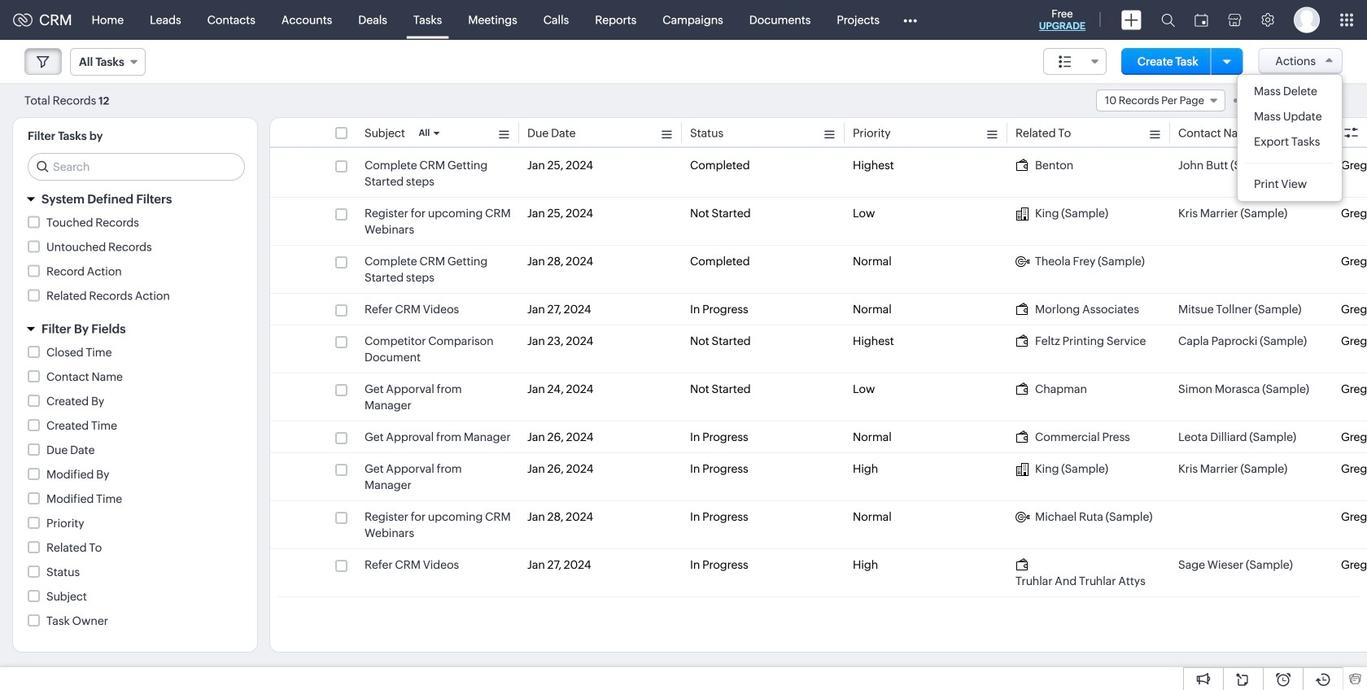 Task type: vqa. For each thing, say whether or not it's contained in the screenshot.
Complete
no



Task type: describe. For each thing, give the bounding box(es) containing it.
search element
[[1151, 0, 1185, 40]]

calendar image
[[1195, 13, 1208, 26]]

Other Modules field
[[893, 7, 928, 33]]

logo image
[[13, 13, 33, 26]]

create menu image
[[1121, 10, 1142, 30]]

profile element
[[1284, 0, 1330, 39]]

profile image
[[1294, 7, 1320, 33]]



Task type: locate. For each thing, give the bounding box(es) containing it.
size image
[[1059, 55, 1072, 69]]

None field
[[70, 48, 145, 76], [1043, 48, 1107, 75], [1096, 90, 1226, 111], [70, 48, 145, 76], [1096, 90, 1226, 111]]

row group
[[270, 150, 1367, 597]]

Search text field
[[28, 154, 244, 180]]

none field the size
[[1043, 48, 1107, 75]]

search image
[[1161, 13, 1175, 27]]

create menu element
[[1112, 0, 1151, 39]]



